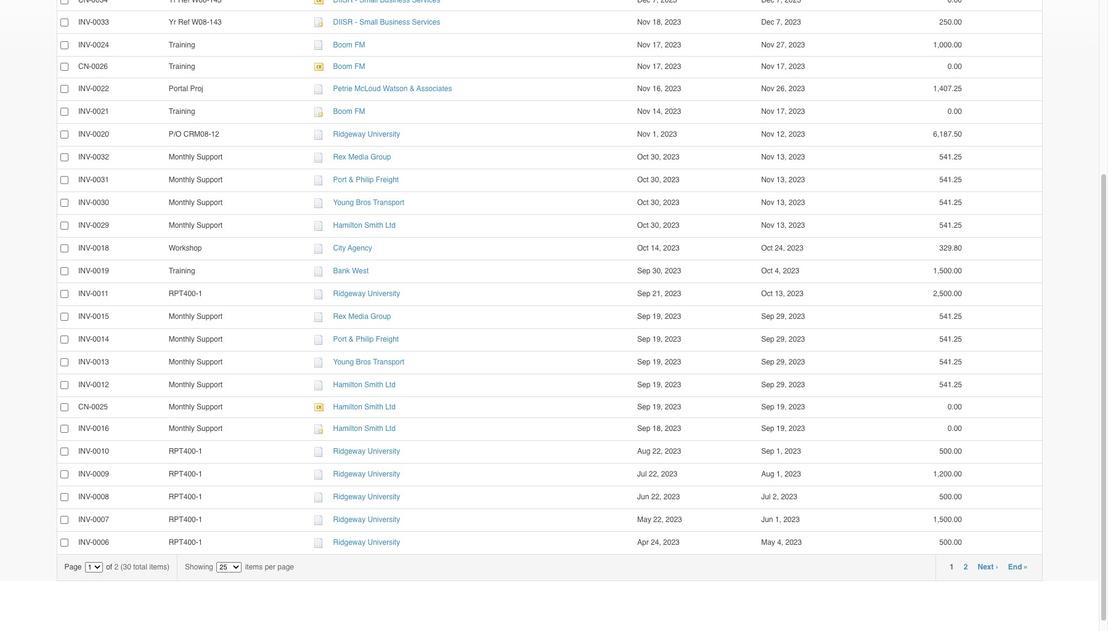 Task type: locate. For each thing, give the bounding box(es) containing it.
22, for jul
[[649, 470, 659, 479]]

None checkbox
[[60, 0, 68, 4], [60, 18, 68, 26], [60, 41, 68, 49], [60, 85, 68, 93], [60, 199, 68, 207], [60, 245, 68, 253], [60, 268, 68, 276], [60, 336, 68, 344], [60, 359, 68, 367], [60, 448, 68, 456], [60, 471, 68, 479], [60, 494, 68, 502], [60, 517, 68, 525], [60, 540, 68, 548], [60, 0, 68, 4], [60, 18, 68, 26], [60, 41, 68, 49], [60, 85, 68, 93], [60, 199, 68, 207], [60, 245, 68, 253], [60, 268, 68, 276], [60, 336, 68, 344], [60, 359, 68, 367], [60, 448, 68, 456], [60, 471, 68, 479], [60, 494, 68, 502], [60, 517, 68, 525], [60, 540, 68, 548]]

2 group from the top
[[371, 313, 391, 321]]

1 vertical spatial port & philip freight
[[333, 335, 399, 344]]

apr
[[637, 539, 649, 548]]

0 vertical spatial media
[[348, 153, 369, 162]]

boom fm for inv-0021
[[333, 107, 365, 116]]

4 oct 30, 2023 from the top
[[637, 221, 680, 230]]

1 29, from the top
[[777, 313, 787, 321]]

university for jul 22, 2023
[[368, 470, 400, 479]]

inv- down inv-0009
[[78, 493, 93, 502]]

port & philip freight link for inv-0014
[[333, 335, 399, 344]]

6 ridgeway from the top
[[333, 516, 366, 525]]

philip for inv-0014
[[356, 335, 374, 344]]

inv- for inv-0009
[[78, 470, 93, 479]]

2 18, from the top
[[653, 425, 663, 433]]

0 vertical spatial rex
[[333, 153, 346, 162]]

2 sep 29, 2023 from the top
[[761, 335, 805, 344]]

3 boom fm from the top
[[333, 107, 365, 116]]

inv- up inv-0032
[[78, 130, 93, 139]]

1 vertical spatial may
[[761, 539, 775, 548]]

4 ltd from the top
[[385, 425, 396, 433]]

7 ridgeway from the top
[[333, 539, 366, 548]]

inv-0014
[[78, 335, 109, 344]]

1 vertical spatial young bros transport
[[333, 358, 404, 367]]

1 horizontal spatial may
[[761, 539, 775, 548]]

port & philip freight
[[333, 176, 399, 184], [333, 335, 399, 344]]

1 bros from the top
[[356, 198, 371, 207]]

2 young bros transport from the top
[[333, 358, 404, 367]]

1 rex media group link from the top
[[333, 153, 391, 162]]

2 port & philip freight from the top
[[333, 335, 399, 344]]

monthly support for 0031
[[169, 176, 223, 184]]

young for 0030
[[333, 198, 354, 207]]

freight for oct 30, 2023
[[376, 176, 399, 184]]

2 2 from the left
[[964, 563, 968, 572]]

4 ridgeway from the top
[[333, 470, 366, 479]]

4 0.00 from the top
[[948, 425, 962, 433]]

rpt400- for inv-0011
[[169, 290, 198, 298]]

0 vertical spatial fm
[[355, 41, 365, 49]]

22 inv- from the top
[[78, 539, 93, 548]]

inv-0021
[[78, 107, 109, 116]]

boom fm for cn-0026
[[333, 62, 365, 71]]

0.00 for nov 14, 2023
[[948, 107, 962, 116]]

4,
[[775, 267, 781, 276], [777, 539, 784, 548]]

1 transport from the top
[[373, 198, 404, 207]]

1 horizontal spatial 2
[[964, 563, 968, 572]]

9 inv- from the top
[[78, 221, 93, 230]]

21 inv- from the top
[[78, 516, 93, 525]]

inv- up "inv-0030"
[[78, 176, 93, 184]]

inv-0020
[[78, 130, 109, 139]]

inv- for inv-0018
[[78, 244, 93, 253]]

2 rex from the top
[[333, 313, 346, 321]]

1 vertical spatial boom
[[333, 62, 353, 71]]

ridgeway university for inv-0011
[[333, 290, 400, 298]]

0 horizontal spatial 2
[[114, 563, 119, 572]]

city agency link
[[333, 244, 372, 253]]

1 port & philip freight link from the top
[[333, 176, 399, 184]]

1 vertical spatial &
[[349, 176, 354, 184]]

1 young from the top
[[333, 198, 354, 207]]

2 ridgeway from the top
[[333, 290, 366, 298]]

monthly for 0030
[[169, 198, 195, 207]]

0 vertical spatial young
[[333, 198, 354, 207]]

fm up mcloud
[[355, 62, 365, 71]]

hamilton for inv-0016
[[333, 425, 362, 433]]

4 rpt400-1 from the top
[[169, 493, 202, 502]]

1,407.25
[[934, 84, 962, 93]]

inv- for inv-0030
[[78, 198, 93, 207]]

6 541.25 from the top
[[940, 335, 962, 344]]

3 smith from the top
[[364, 403, 383, 412]]

smith
[[364, 221, 383, 230], [364, 381, 383, 390], [364, 403, 383, 412], [364, 425, 383, 433]]

5 inv- from the top
[[78, 130, 93, 139]]

19, for inv-0012
[[653, 381, 663, 390]]

aug for aug 1, 2023
[[761, 470, 775, 479]]

1 vertical spatial group
[[371, 313, 391, 321]]

ridgeway for 0020
[[333, 130, 366, 139]]

inv- up inv-0020
[[78, 107, 93, 116]]

250.00
[[940, 18, 962, 26]]

0 horizontal spatial jul
[[637, 470, 647, 479]]

2 0.00 from the top
[[948, 107, 962, 116]]

p/o
[[169, 130, 181, 139]]

hamilton smith ltd for inv-0012
[[333, 381, 396, 390]]

2 transport from the top
[[373, 358, 404, 367]]

training up portal
[[169, 62, 195, 71]]

1, up aug 1, 2023
[[777, 448, 783, 456]]

fm down mcloud
[[355, 107, 365, 116]]

inv- for inv-0020
[[78, 130, 93, 139]]

transport for oct 30, 2023
[[373, 198, 404, 207]]

support for 0030
[[197, 198, 223, 207]]

1,500.00 up 2,500.00
[[934, 267, 962, 276]]

329.80
[[940, 244, 962, 253]]

9 monthly from the top
[[169, 403, 195, 412]]

boom fm link down petrie
[[333, 107, 365, 116]]

jun
[[637, 493, 649, 502], [761, 516, 773, 525]]

ltd for inv-0029
[[385, 221, 396, 230]]

training down ref
[[169, 41, 195, 49]]

15 inv- from the top
[[78, 358, 93, 367]]

inv- down inv-0007
[[78, 539, 93, 548]]

1 vertical spatial 18,
[[653, 425, 663, 433]]

0 vertical spatial &
[[410, 84, 415, 93]]

jun for jun 22, 2023
[[637, 493, 649, 502]]

3 hamilton from the top
[[333, 403, 362, 412]]

1 18, from the top
[[653, 18, 663, 26]]

2 media from the top
[[348, 313, 369, 321]]

1 vertical spatial port
[[333, 335, 347, 344]]

inv- down cn-0026
[[78, 84, 93, 93]]

1,
[[653, 130, 659, 139], [777, 448, 783, 456], [777, 470, 783, 479], [775, 516, 782, 525]]

0 vertical spatial bros
[[356, 198, 371, 207]]

transport
[[373, 198, 404, 207], [373, 358, 404, 367]]

rpt400- for inv-0006
[[169, 539, 198, 548]]

training down workshop
[[169, 267, 195, 276]]

business
[[380, 18, 410, 26]]

inv- up "inv-0012"
[[78, 358, 93, 367]]

1 vertical spatial young bros transport link
[[333, 358, 404, 367]]

22, for jun
[[651, 493, 662, 502]]

1 vertical spatial 24,
[[651, 539, 661, 548]]

rex media group link
[[333, 153, 391, 162], [333, 313, 391, 321]]

1 500.00 from the top
[[940, 448, 962, 456]]

1 1,500.00 from the top
[[934, 267, 962, 276]]

2 hamilton smith ltd link from the top
[[333, 381, 396, 390]]

1 vertical spatial rex media group link
[[333, 313, 391, 321]]

ridgeway for 0006
[[333, 539, 366, 548]]

jun down "jul 22, 2023"
[[637, 493, 649, 502]]

2
[[114, 563, 119, 572], [964, 563, 968, 572]]

jun down 2,
[[761, 516, 773, 525]]

rex media group for inv-0032
[[333, 153, 391, 162]]

1 vertical spatial young
[[333, 358, 354, 367]]

13 inv- from the top
[[78, 313, 93, 321]]

boom fm down petrie
[[333, 107, 365, 116]]

cn- up inv-0022
[[78, 62, 91, 71]]

inv-0008
[[78, 493, 109, 502]]

1,000.00
[[934, 41, 962, 49]]

3 fm from the top
[[355, 107, 365, 116]]

0 vertical spatial port & philip freight
[[333, 176, 399, 184]]

1 vertical spatial bros
[[356, 358, 371, 367]]

None checkbox
[[60, 63, 68, 71], [60, 108, 68, 116], [60, 131, 68, 139], [60, 154, 68, 162], [60, 176, 68, 184], [60, 222, 68, 230], [60, 290, 68, 298], [60, 313, 68, 321], [60, 382, 68, 390], [60, 404, 68, 412], [60, 426, 68, 434], [60, 63, 68, 71], [60, 108, 68, 116], [60, 131, 68, 139], [60, 154, 68, 162], [60, 176, 68, 184], [60, 222, 68, 230], [60, 290, 68, 298], [60, 313, 68, 321], [60, 382, 68, 390], [60, 404, 68, 412], [60, 426, 68, 434]]

1 fm from the top
[[355, 41, 365, 49]]

training for 0019
[[169, 267, 195, 276]]

showing
[[185, 563, 215, 572]]

fm down -
[[355, 41, 365, 49]]

0022
[[93, 84, 109, 93]]

2 vertical spatial boom fm
[[333, 107, 365, 116]]

boom fm for inv-0024
[[333, 41, 365, 49]]

1 ltd from the top
[[385, 221, 396, 230]]

5 ridgeway university link from the top
[[333, 493, 400, 502]]

boom fm link down "diisr"
[[333, 41, 365, 49]]

1 vertical spatial cn-
[[78, 403, 91, 412]]

1 port & philip freight from the top
[[333, 176, 399, 184]]

1, down "jul 2, 2023"
[[775, 516, 782, 525]]

1 young bros transport link from the top
[[333, 198, 404, 207]]

2 training from the top
[[169, 62, 195, 71]]

0 vertical spatial 4,
[[775, 267, 781, 276]]

1 philip from the top
[[356, 176, 374, 184]]

0010
[[93, 448, 109, 456]]

boom fm up petrie
[[333, 62, 365, 71]]

oct 13, 2023
[[761, 290, 804, 298]]

aug
[[637, 448, 651, 456], [761, 470, 775, 479]]

inv- down cn-0025
[[78, 425, 93, 433]]

rpt400-1 for inv-0006
[[169, 539, 202, 548]]

inv- down "inv-0030"
[[78, 221, 93, 230]]

500.00 up 1,200.00
[[940, 448, 962, 456]]

0 vertical spatial philip
[[356, 176, 374, 184]]

university
[[368, 130, 400, 139], [368, 290, 400, 298], [368, 448, 400, 456], [368, 470, 400, 479], [368, 493, 400, 502], [368, 516, 400, 525], [368, 539, 400, 548]]

jul for jul 2, 2023
[[761, 493, 771, 502]]

2 vertical spatial fm
[[355, 107, 365, 116]]

boom down "diisr"
[[333, 41, 353, 49]]

22, up "jul 22, 2023"
[[653, 448, 663, 456]]

10 support from the top
[[197, 425, 223, 433]]

jul 2, 2023
[[761, 493, 798, 502]]

nov 12, 2023
[[761, 130, 805, 139]]

hamilton smith ltd
[[333, 221, 396, 230], [333, 381, 396, 390], [333, 403, 396, 412], [333, 425, 396, 433]]

nov 17, 2023 up the nov 16, 2023
[[637, 62, 681, 71]]

4 smith from the top
[[364, 425, 383, 433]]

3 support from the top
[[197, 198, 223, 207]]

1 horizontal spatial jul
[[761, 493, 771, 502]]

oct
[[637, 153, 649, 162], [637, 176, 649, 184], [637, 198, 649, 207], [637, 221, 649, 230], [637, 244, 649, 253], [761, 244, 773, 253], [761, 267, 773, 276], [761, 290, 773, 298]]

inv- up 'inv-0019'
[[78, 244, 93, 253]]

0 vertical spatial cn-
[[78, 62, 91, 71]]

6 monthly support from the top
[[169, 335, 223, 344]]

inv- up inv-0006
[[78, 516, 93, 525]]

ridgeway for 0010
[[333, 448, 366, 456]]

rpt400- for inv-0009
[[169, 470, 198, 479]]

2 1,500.00 from the top
[[934, 516, 962, 525]]

inv- down inv-0031
[[78, 198, 93, 207]]

0 vertical spatial port & philip freight link
[[333, 176, 399, 184]]

aug 22, 2023
[[637, 448, 681, 456]]

16 inv- from the top
[[78, 381, 93, 390]]

smith for inv-0016
[[364, 425, 383, 433]]

2 vertical spatial boom fm link
[[333, 107, 365, 116]]

cn- for cn-0025
[[78, 403, 91, 412]]

500.00 up 1 link
[[940, 539, 962, 548]]

fm
[[355, 41, 365, 49], [355, 62, 365, 71], [355, 107, 365, 116]]

inv- up inv-0009
[[78, 448, 93, 456]]

22, up apr 24, 2023
[[653, 516, 664, 525]]

inv- up cn-0026
[[78, 41, 93, 49]]

young bros transport link
[[333, 198, 404, 207], [333, 358, 404, 367]]

2 young bros transport link from the top
[[333, 358, 404, 367]]

2 vertical spatial boom
[[333, 107, 353, 116]]

dec
[[761, 18, 775, 26]]

sep 29, 2023
[[761, 313, 805, 321], [761, 335, 805, 344], [761, 358, 805, 367], [761, 381, 805, 390]]

1 port from the top
[[333, 176, 347, 184]]

17, down 26,
[[777, 107, 787, 116]]

inv- down inv-0020
[[78, 153, 93, 162]]

monthly for 0016
[[169, 425, 195, 433]]

2 vertical spatial 500.00
[[940, 539, 962, 548]]

4 hamilton from the top
[[333, 425, 362, 433]]

bros
[[356, 198, 371, 207], [356, 358, 371, 367]]

3 ridgeway university from the top
[[333, 448, 400, 456]]

2 rex media group from the top
[[333, 313, 391, 321]]

1 vertical spatial philip
[[356, 335, 374, 344]]

1 vertical spatial rex media group
[[333, 313, 391, 321]]

1 vertical spatial aug
[[761, 470, 775, 479]]

2 rpt400-1 from the top
[[169, 448, 202, 456]]

1 for 0011
[[198, 290, 202, 298]]

0 vertical spatial young bros transport
[[333, 198, 404, 207]]

14,
[[653, 107, 663, 116], [651, 244, 661, 253]]

1 horizontal spatial aug
[[761, 470, 775, 479]]

boom fm
[[333, 41, 365, 49], [333, 62, 365, 71], [333, 107, 365, 116]]

ridgeway university
[[333, 130, 400, 139], [333, 290, 400, 298], [333, 448, 400, 456], [333, 470, 400, 479], [333, 493, 400, 502], [333, 516, 400, 525], [333, 539, 400, 548]]

jul left 2,
[[761, 493, 771, 502]]

nov 17, 2023 up nov 12, 2023
[[761, 107, 805, 116]]

of
[[106, 563, 112, 572]]

1 monthly from the top
[[169, 153, 195, 162]]

7,
[[777, 18, 783, 26]]

1 vertical spatial port & philip freight link
[[333, 335, 399, 344]]

0 vertical spatial may
[[637, 516, 651, 525]]

monthly for 0015
[[169, 313, 195, 321]]

inv-0019
[[78, 267, 109, 276]]

0 horizontal spatial 24,
[[651, 539, 661, 548]]

1 hamilton smith ltd from the top
[[333, 221, 396, 230]]

inv-0009
[[78, 470, 109, 479]]

boom up petrie
[[333, 62, 353, 71]]

training down portal
[[169, 107, 195, 116]]

2 hamilton smith ltd from the top
[[333, 381, 396, 390]]

inv- for inv-0031
[[78, 176, 93, 184]]

inv- down 'inv-0019'
[[78, 290, 93, 298]]

may up apr
[[637, 516, 651, 525]]

per
[[265, 563, 276, 572]]

1 inv- from the top
[[78, 18, 93, 26]]

ridgeway university for inv-0008
[[333, 493, 400, 502]]

jul up jun 22, 2023
[[637, 470, 647, 479]]

1 horizontal spatial jun
[[761, 516, 773, 525]]

30, for transport
[[651, 198, 661, 207]]

541.25 for 0012
[[940, 381, 962, 390]]

1 vertical spatial transport
[[373, 358, 404, 367]]

smith for inv-0012
[[364, 381, 383, 390]]

1 vertical spatial rex
[[333, 313, 346, 321]]

1 vertical spatial 1,500.00
[[934, 516, 962, 525]]

0 vertical spatial jun
[[637, 493, 649, 502]]

boom fm link up petrie
[[333, 62, 365, 71]]

1 horizontal spatial 24,
[[775, 244, 785, 253]]

0 vertical spatial freight
[[376, 176, 399, 184]]

0 vertical spatial rex media group
[[333, 153, 391, 162]]

0 vertical spatial boom fm link
[[333, 41, 365, 49]]

3 ridgeway university link from the top
[[333, 448, 400, 456]]

1 for 0009
[[198, 470, 202, 479]]

0 vertical spatial 500.00
[[940, 448, 962, 456]]

diisr - small business services
[[333, 18, 440, 26]]

541.25
[[940, 153, 962, 162], [940, 176, 962, 184], [940, 198, 962, 207], [940, 221, 962, 230], [940, 313, 962, 321], [940, 335, 962, 344], [940, 358, 962, 367], [940, 381, 962, 390]]

2,
[[773, 493, 779, 502]]

2 smith from the top
[[364, 381, 383, 390]]

1 vertical spatial 4,
[[777, 539, 784, 548]]

2 right 1 link
[[964, 563, 968, 572]]

8 541.25 from the top
[[940, 381, 962, 390]]

0 vertical spatial 14,
[[653, 107, 663, 116]]

1 vertical spatial 14,
[[651, 244, 661, 253]]

4 university from the top
[[368, 470, 400, 479]]

inv-0032
[[78, 153, 109, 162]]

monthly
[[169, 153, 195, 162], [169, 176, 195, 184], [169, 198, 195, 207], [169, 221, 195, 230], [169, 313, 195, 321], [169, 335, 195, 344], [169, 358, 195, 367], [169, 381, 195, 390], [169, 403, 195, 412], [169, 425, 195, 433]]

1 vertical spatial boom fm link
[[333, 62, 365, 71]]

boom fm down "diisr"
[[333, 41, 365, 49]]

18,
[[653, 18, 663, 26], [653, 425, 663, 433]]

bros for 0030
[[356, 198, 371, 207]]

monthly for 0032
[[169, 153, 195, 162]]

3 monthly from the top
[[169, 198, 195, 207]]

ref
[[178, 18, 190, 26]]

10 monthly from the top
[[169, 425, 195, 433]]

3 rpt400-1 from the top
[[169, 470, 202, 479]]

17, up 16,
[[653, 62, 663, 71]]

0 vertical spatial 24,
[[775, 244, 785, 253]]

boom down petrie
[[333, 107, 353, 116]]

1 vertical spatial jul
[[761, 493, 771, 502]]

jul for jul 22, 2023
[[637, 470, 647, 479]]

0024
[[93, 41, 109, 49]]

1, up "jul 2, 2023"
[[777, 470, 783, 479]]

0 vertical spatial jul
[[637, 470, 647, 479]]

4 support from the top
[[197, 221, 223, 230]]

22, up jun 22, 2023
[[649, 470, 659, 479]]

nov 13, 2023 for hamilton smith ltd
[[761, 221, 805, 230]]

&
[[410, 84, 415, 93], [349, 176, 354, 184], [349, 335, 354, 344]]

rpt400-
[[169, 290, 198, 298], [169, 448, 198, 456], [169, 470, 198, 479], [169, 493, 198, 502], [169, 516, 198, 525], [169, 539, 198, 548]]

8 inv- from the top
[[78, 198, 93, 207]]

0 vertical spatial boom
[[333, 41, 353, 49]]

monthly support for 0030
[[169, 198, 223, 207]]

inv- down inv-0010
[[78, 470, 93, 479]]

2 monthly support from the top
[[169, 176, 223, 184]]

12 inv- from the top
[[78, 290, 93, 298]]

rpt400- for inv-0010
[[169, 448, 198, 456]]

6 ridgeway university from the top
[[333, 516, 400, 525]]

22, for may
[[653, 516, 664, 525]]

monthly for 0029
[[169, 221, 195, 230]]

university for jun 22, 2023
[[368, 493, 400, 502]]

1,500.00 down 1,200.00
[[934, 516, 962, 525]]

4, down the jun 1, 2023
[[777, 539, 784, 548]]

1 vertical spatial media
[[348, 313, 369, 321]]

2 bros from the top
[[356, 358, 371, 367]]

rpt400-1 for inv-0010
[[169, 448, 202, 456]]

17, up 26,
[[777, 62, 787, 71]]

support for 0012
[[197, 381, 223, 390]]

2 inv- from the top
[[78, 41, 93, 49]]

0 vertical spatial rex media group link
[[333, 153, 391, 162]]

1 vertical spatial freight
[[376, 335, 399, 344]]

6 university from the top
[[368, 516, 400, 525]]

1 for 0008
[[198, 493, 202, 502]]

500.00 for may 4, 2023
[[940, 539, 962, 548]]

6 rpt400- from the top
[[169, 539, 198, 548]]

4, down oct 24, 2023
[[775, 267, 781, 276]]

26,
[[777, 84, 787, 93]]

0 horizontal spatial aug
[[637, 448, 651, 456]]

0 horizontal spatial jun
[[637, 493, 649, 502]]

cn-
[[78, 62, 91, 71], [78, 403, 91, 412]]

0 vertical spatial 1,500.00
[[934, 267, 962, 276]]

0 vertical spatial group
[[371, 153, 391, 162]]

ridgeway for 0007
[[333, 516, 366, 525]]

bros for 0013
[[356, 358, 371, 367]]

oct 30, 2023
[[637, 153, 680, 162], [637, 176, 680, 184], [637, 198, 680, 207], [637, 221, 680, 230]]

1 hamilton smith ltd link from the top
[[333, 221, 396, 230]]

0 vertical spatial 18,
[[653, 18, 663, 26]]

boom fm link
[[333, 41, 365, 49], [333, 62, 365, 71], [333, 107, 365, 116]]

1 monthly support from the top
[[169, 153, 223, 162]]

29, for rex media group
[[777, 313, 787, 321]]

ltd
[[385, 221, 396, 230], [385, 381, 396, 390], [385, 403, 396, 412], [385, 425, 396, 433]]

inv-0022
[[78, 84, 109, 93]]

2 oct 30, 2023 from the top
[[637, 176, 680, 184]]

0.00 for nov 17, 2023
[[948, 62, 962, 71]]

rex media group for inv-0015
[[333, 313, 391, 321]]

rpt400-1 for inv-0009
[[169, 470, 202, 479]]

nov 18, 2023
[[637, 18, 681, 26]]

1, for aug
[[777, 470, 783, 479]]

inv- down inv-0015
[[78, 335, 93, 344]]

0 vertical spatial young bros transport link
[[333, 198, 404, 207]]

3 hamilton smith ltd link from the top
[[333, 403, 396, 412]]

training
[[169, 41, 195, 49], [169, 62, 195, 71], [169, 107, 195, 116], [169, 267, 195, 276]]

17 inv- from the top
[[78, 425, 93, 433]]

inv- up inv-0011 at the top
[[78, 267, 93, 276]]

24, up oct 4, 2023
[[775, 244, 785, 253]]

boom fm link for cn-0026
[[333, 62, 365, 71]]

24,
[[775, 244, 785, 253], [651, 539, 661, 548]]

0 horizontal spatial may
[[637, 516, 651, 525]]

1 vertical spatial boom fm
[[333, 62, 365, 71]]

1 boom from the top
[[333, 41, 353, 49]]

7 541.25 from the top
[[940, 358, 962, 367]]

nov 17, 2023
[[637, 41, 681, 49], [637, 62, 681, 71], [761, 62, 805, 71], [761, 107, 805, 116]]

0.00 for sep 18, 2023
[[948, 425, 962, 433]]

14 inv- from the top
[[78, 335, 93, 344]]

inv- down inv-0011 at the top
[[78, 313, 93, 321]]

500.00 down 1,200.00
[[940, 493, 962, 502]]

monthly support for 0016
[[169, 425, 223, 433]]

2 vertical spatial &
[[349, 335, 354, 344]]

1 vertical spatial fm
[[355, 62, 365, 71]]

aug up "jul 22, 2023"
[[637, 448, 651, 456]]

24, right apr
[[651, 539, 661, 548]]

3 oct 30, 2023 from the top
[[637, 198, 680, 207]]

page
[[278, 563, 294, 572]]

monthly support for 0013
[[169, 358, 223, 367]]

rpt400- for inv-0007
[[169, 516, 198, 525]]

3 ltd from the top
[[385, 403, 396, 412]]

sep 29, 2023 for rex media group
[[761, 313, 805, 321]]

& for sep 19, 2023
[[349, 335, 354, 344]]

20 inv- from the top
[[78, 493, 93, 502]]

hamilton smith ltd for inv-0016
[[333, 425, 396, 433]]

14, down 16,
[[653, 107, 663, 116]]

2 left "("
[[114, 563, 119, 572]]

0 vertical spatial boom fm
[[333, 41, 365, 49]]

1 vertical spatial 500.00
[[940, 493, 962, 502]]

aug up 2,
[[761, 470, 775, 479]]

3 29, from the top
[[777, 358, 787, 367]]

port
[[333, 176, 347, 184], [333, 335, 347, 344]]

sep 18, 2023
[[637, 425, 681, 433]]

nov 14, 2023
[[637, 107, 681, 116]]

2 ridgeway university from the top
[[333, 290, 400, 298]]

inv- up cn-0025
[[78, 381, 93, 390]]

0 vertical spatial transport
[[373, 198, 404, 207]]

may down the jun 1, 2023
[[761, 539, 775, 548]]

1 boom fm from the top
[[333, 41, 365, 49]]

oct 24, 2023
[[761, 244, 804, 253]]

2 philip from the top
[[356, 335, 374, 344]]

22, down "jul 22, 2023"
[[651, 493, 662, 502]]

cn- up inv-0016
[[78, 403, 91, 412]]

30,
[[651, 153, 661, 162], [651, 176, 661, 184], [651, 198, 661, 207], [651, 221, 661, 230], [653, 267, 663, 276]]

14, up 'sep 30, 2023'
[[651, 244, 661, 253]]

500.00 for sep 1, 2023
[[940, 448, 962, 456]]

group for sep 19, 2023
[[371, 313, 391, 321]]

1, down nov 14, 2023
[[653, 130, 659, 139]]

workshop
[[169, 244, 202, 253]]

8 monthly support from the top
[[169, 381, 223, 390]]

4 monthly support from the top
[[169, 221, 223, 230]]

agency
[[348, 244, 372, 253]]

hamilton
[[333, 221, 362, 230], [333, 381, 362, 390], [333, 403, 362, 412], [333, 425, 362, 433]]

rex
[[333, 153, 346, 162], [333, 313, 346, 321]]

inv- up inv-0024 at the top of the page
[[78, 18, 93, 26]]

0 vertical spatial aug
[[637, 448, 651, 456]]

ridgeway university link for inv-0011
[[333, 290, 400, 298]]

0 vertical spatial port
[[333, 176, 347, 184]]

1 group from the top
[[371, 153, 391, 162]]

inv- for inv-0011
[[78, 290, 93, 298]]

1 vertical spatial jun
[[761, 516, 773, 525]]

7 inv- from the top
[[78, 176, 93, 184]]

ridgeway university link
[[333, 130, 400, 139], [333, 290, 400, 298], [333, 448, 400, 456], [333, 470, 400, 479], [333, 493, 400, 502], [333, 516, 400, 525], [333, 539, 400, 548]]

2 university from the top
[[368, 290, 400, 298]]

ridgeway for 0008
[[333, 493, 366, 502]]

0014
[[93, 335, 109, 344]]

8 support from the top
[[197, 381, 223, 390]]



Task type: vqa. For each thing, say whether or not it's contained in the screenshot.
APR 24, 2023
yes



Task type: describe. For each thing, give the bounding box(es) containing it.
0009
[[93, 470, 109, 479]]

ridgeway university link for inv-0008
[[333, 493, 400, 502]]

0006
[[93, 539, 109, 548]]

inv-0033
[[78, 18, 109, 26]]

ridgeway university for inv-0006
[[333, 539, 400, 548]]

media for 0015
[[348, 313, 369, 321]]

monthly for 0025
[[169, 403, 195, 412]]

nov 13, 2023 for young bros transport
[[761, 198, 805, 207]]

0007
[[93, 516, 109, 525]]

end » link
[[1008, 563, 1029, 572]]

0011
[[93, 290, 109, 298]]

0033
[[93, 18, 109, 26]]

training for 0026
[[169, 62, 195, 71]]

nov 16, 2023
[[637, 84, 681, 93]]

-
[[355, 18, 357, 26]]

small
[[359, 18, 378, 26]]

inv-0024
[[78, 41, 109, 49]]

items per page
[[243, 563, 294, 572]]

may 4, 2023
[[761, 539, 802, 548]]

1,500.00 for oct 4, 2023
[[934, 267, 962, 276]]

nov 17, 2023 up nov 26, 2023
[[761, 62, 805, 71]]

17, down nov 18, 2023
[[653, 41, 663, 49]]

541.25 for 0030
[[940, 198, 962, 207]]

bank west link
[[333, 267, 369, 276]]

inv-0007
[[78, 516, 109, 525]]

jun 1, 2023
[[761, 516, 800, 525]]

ltd for inv-0012
[[385, 381, 396, 390]]

p/o crm08-12
[[169, 130, 219, 139]]

university for sep 21, 2023
[[368, 290, 400, 298]]

aug 1, 2023
[[761, 470, 801, 479]]

mcloud
[[355, 84, 381, 93]]

541.25 for 0014
[[940, 335, 962, 344]]

19, for inv-0014
[[653, 335, 663, 344]]

associates
[[417, 84, 452, 93]]

27,
[[777, 41, 787, 49]]

1, for jun
[[775, 516, 782, 525]]

inv- for inv-0019
[[78, 267, 93, 276]]

0030
[[93, 198, 109, 207]]

24, for oct
[[775, 244, 785, 253]]

sep 29, 2023 for young bros transport
[[761, 358, 805, 367]]

500.00 for jul 2, 2023
[[940, 493, 962, 502]]

inv-0018
[[78, 244, 109, 253]]

jun 22, 2023
[[637, 493, 680, 502]]

port & philip freight for inv-0031
[[333, 176, 399, 184]]

oct 14, 2023
[[637, 244, 680, 253]]

young bros transport link for inv-0013
[[333, 358, 404, 367]]

inv-0010
[[78, 448, 109, 456]]

inv-0011
[[78, 290, 109, 298]]

inv- for inv-0021
[[78, 107, 93, 116]]

2 link
[[964, 563, 968, 572]]

0012
[[93, 381, 109, 390]]

services
[[412, 18, 440, 26]]

bank
[[333, 267, 350, 276]]

may 22, 2023
[[637, 516, 682, 525]]

0015
[[93, 313, 109, 321]]

ridgeway university link for inv-0007
[[333, 516, 400, 525]]

0016
[[93, 425, 109, 433]]

portal
[[169, 84, 188, 93]]

may for may 22, 2023
[[637, 516, 651, 525]]

monthly support for 0025
[[169, 403, 223, 412]]

yr
[[169, 18, 176, 26]]

inv-0013
[[78, 358, 109, 367]]

1,200.00
[[934, 470, 962, 479]]

hamilton for inv-0029
[[333, 221, 362, 230]]

of 2 ( 30 total items)
[[104, 563, 170, 572]]

inv- for inv-0012
[[78, 381, 93, 390]]

ridgeway university link for inv-0009
[[333, 470, 400, 479]]

w08-
[[192, 18, 209, 26]]

inv- for inv-0014
[[78, 335, 93, 344]]

oct 4, 2023
[[761, 267, 800, 276]]

30
[[123, 563, 131, 572]]

support for 0031
[[197, 176, 223, 184]]

1, for sep
[[777, 448, 783, 456]]

inv- for inv-0033
[[78, 18, 93, 26]]

29, for port & philip freight
[[777, 335, 787, 344]]

rpt400-1 for inv-0008
[[169, 493, 202, 502]]

1 for 0006
[[198, 539, 202, 548]]

fm for inv-0024
[[355, 41, 365, 49]]

4, for oct
[[775, 267, 781, 276]]

city agency
[[333, 244, 372, 253]]

jul 22, 2023
[[637, 470, 678, 479]]

smith for inv-0029
[[364, 221, 383, 230]]

24, for apr
[[651, 539, 661, 548]]

support for 0025
[[197, 403, 223, 412]]

end »
[[1008, 563, 1029, 572]]

port for 0014
[[333, 335, 347, 344]]

22, for aug
[[653, 448, 663, 456]]

nov 17, 2023 down nov 18, 2023
[[637, 41, 681, 49]]

port for 0031
[[333, 176, 347, 184]]

support for 0014
[[197, 335, 223, 344]]

inv- for inv-0022
[[78, 84, 93, 93]]

hamilton smith ltd link for inv-0012
[[333, 381, 396, 390]]

541.25 for 0031
[[940, 176, 962, 184]]

6,187.50
[[934, 130, 962, 139]]

143
[[209, 18, 222, 26]]

1, for nov
[[653, 130, 659, 139]]

nov 1, 2023
[[637, 130, 677, 139]]

0018
[[93, 244, 109, 253]]

nov 26, 2023
[[761, 84, 805, 93]]

cn- for cn-0026
[[78, 62, 91, 71]]

monthly support for 0029
[[169, 221, 223, 230]]

monthly for 0031
[[169, 176, 195, 184]]

cn-0026
[[78, 62, 108, 71]]

0.00 for sep 19, 2023
[[948, 403, 962, 412]]

inv-0030
[[78, 198, 109, 207]]

rex for 0032
[[333, 153, 346, 162]]

0025
[[91, 403, 108, 412]]

watson
[[383, 84, 408, 93]]

0019
[[93, 267, 109, 276]]

1 for 0007
[[198, 516, 202, 525]]

ridgeway university for inv-0007
[[333, 516, 400, 525]]

inv-0031
[[78, 176, 109, 184]]

monthly support for 0015
[[169, 313, 223, 321]]

ltd for cn-0025
[[385, 403, 396, 412]]

petrie mcloud watson & associates
[[333, 84, 452, 93]]

west
[[352, 267, 369, 276]]

inv- for inv-0008
[[78, 493, 93, 502]]

1 2 from the left
[[114, 563, 119, 572]]

hamilton for cn-0025
[[333, 403, 362, 412]]

0008
[[93, 493, 109, 502]]

rpt400-1 for inv-0011
[[169, 290, 202, 298]]

young bros transport for inv-0013
[[333, 358, 404, 367]]

ltd for inv-0016
[[385, 425, 396, 433]]

19, for cn-0025
[[653, 403, 663, 412]]

(
[[121, 563, 123, 572]]

dec 7, 2023
[[761, 18, 801, 26]]

541.25 for 0032
[[940, 153, 962, 162]]

0032
[[93, 153, 109, 162]]

freight for sep 19, 2023
[[376, 335, 399, 344]]

port & philip freight link for inv-0031
[[333, 176, 399, 184]]

jun for jun 1, 2023
[[761, 516, 773, 525]]

ridgeway for 0009
[[333, 470, 366, 479]]

monthly for 0014
[[169, 335, 195, 344]]

inv- for inv-0013
[[78, 358, 93, 367]]

training for 0024
[[169, 41, 195, 49]]

nov 13, 2023 for port & philip freight
[[761, 176, 805, 184]]

university for apr 24, 2023
[[368, 539, 400, 548]]

sep 19, 2023 for 0014
[[637, 335, 681, 344]]

nov 27, 2023
[[761, 41, 805, 49]]

city
[[333, 244, 346, 253]]

30, for philip
[[651, 176, 661, 184]]

sep 19, 2023 for 0015
[[637, 313, 681, 321]]

total
[[133, 563, 147, 572]]

oct 30, 2023 for hamilton smith ltd
[[637, 221, 680, 230]]

apr 24, 2023
[[637, 539, 680, 548]]

12
[[211, 130, 219, 139]]

petrie
[[333, 84, 353, 93]]

18, for nov
[[653, 18, 663, 26]]

16,
[[653, 84, 663, 93]]

0013
[[93, 358, 109, 367]]

next › link
[[978, 563, 999, 572]]

29, for hamilton smith ltd
[[777, 381, 787, 390]]

proj
[[190, 84, 203, 93]]

inv-0006
[[78, 539, 109, 548]]

ridgeway for 0011
[[333, 290, 366, 298]]

inv- for inv-0010
[[78, 448, 93, 456]]

sep 19, 2023 for 0012
[[637, 381, 681, 390]]

items
[[245, 563, 263, 572]]

inv-0029
[[78, 221, 109, 230]]

sep 1, 2023
[[761, 448, 801, 456]]

cn-0025
[[78, 403, 108, 412]]

monthly for 0013
[[169, 358, 195, 367]]

30, for group
[[651, 153, 661, 162]]

ridgeway university link for inv-0020
[[333, 130, 400, 139]]

fm for cn-0026
[[355, 62, 365, 71]]

0021
[[93, 107, 109, 116]]



